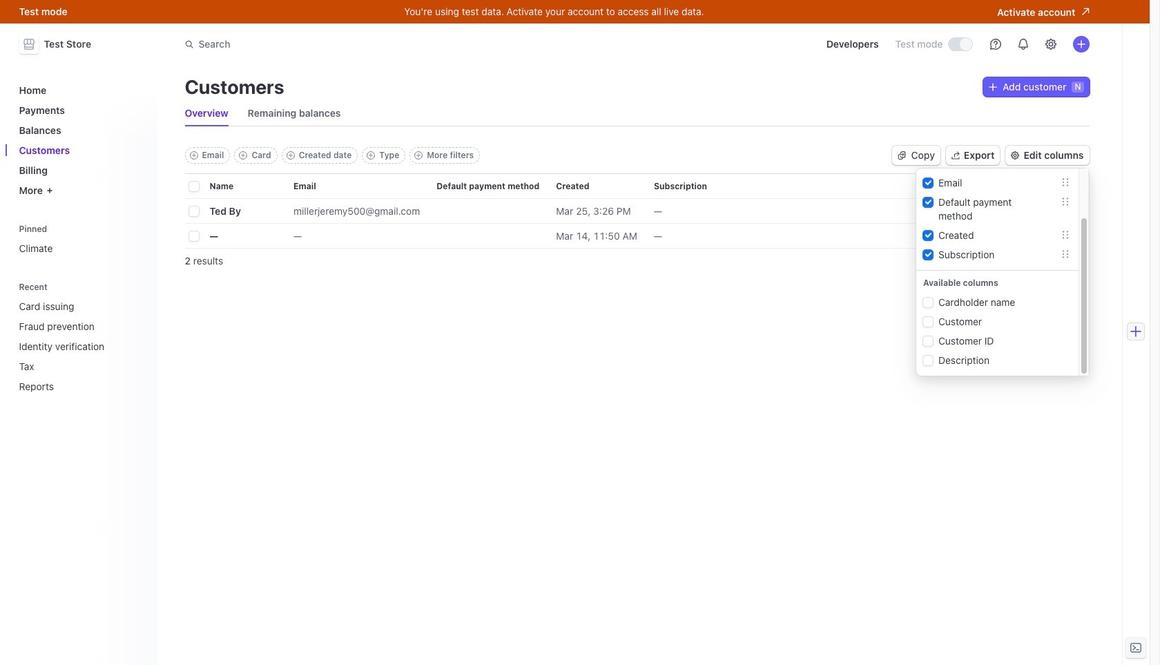 Task type: vqa. For each thing, say whether or not it's contained in the screenshot.
on
no



Task type: describe. For each thing, give the bounding box(es) containing it.
svg image
[[898, 151, 906, 160]]

pinned element
[[13, 219, 149, 260]]

1 recent element from the top
[[13, 277, 149, 398]]

settings image
[[1046, 39, 1057, 50]]

add more filters image
[[415, 151, 423, 160]]

edit pins image
[[135, 225, 143, 233]]

Select All checkbox
[[189, 182, 199, 191]]

svg image
[[990, 83, 998, 91]]

add created date image
[[287, 151, 295, 160]]

Test mode checkbox
[[949, 38, 973, 50]]

add type image
[[367, 151, 375, 160]]

add email image
[[190, 151, 198, 160]]



Task type: locate. For each thing, give the bounding box(es) containing it.
None checkbox
[[924, 178, 934, 188], [924, 231, 934, 241], [924, 250, 934, 260], [924, 317, 934, 327], [924, 337, 934, 346], [924, 356, 934, 366], [924, 178, 934, 188], [924, 231, 934, 241], [924, 250, 934, 260], [924, 317, 934, 327], [924, 337, 934, 346], [924, 356, 934, 366]]

clear history image
[[135, 283, 143, 291]]

None search field
[[177, 31, 566, 57]]

Select item checkbox
[[189, 207, 199, 216], [189, 232, 199, 241]]

1 select item checkbox from the top
[[189, 207, 199, 216]]

add card image
[[239, 151, 248, 160]]

2 recent element from the top
[[13, 295, 149, 398]]

help image
[[991, 39, 1002, 50]]

toolbar
[[185, 147, 480, 164]]

core navigation links element
[[13, 79, 149, 202]]

tab list
[[185, 101, 1090, 126]]

Search text field
[[177, 31, 566, 57]]

recent element
[[13, 277, 149, 398], [13, 295, 149, 398]]

notifications image
[[1018, 39, 1029, 50]]

0 vertical spatial select item checkbox
[[189, 207, 199, 216]]

None checkbox
[[924, 198, 934, 207], [924, 298, 934, 308], [924, 198, 934, 207], [924, 298, 934, 308]]

1 vertical spatial select item checkbox
[[189, 232, 199, 241]]

2 select item checkbox from the top
[[189, 232, 199, 241]]



